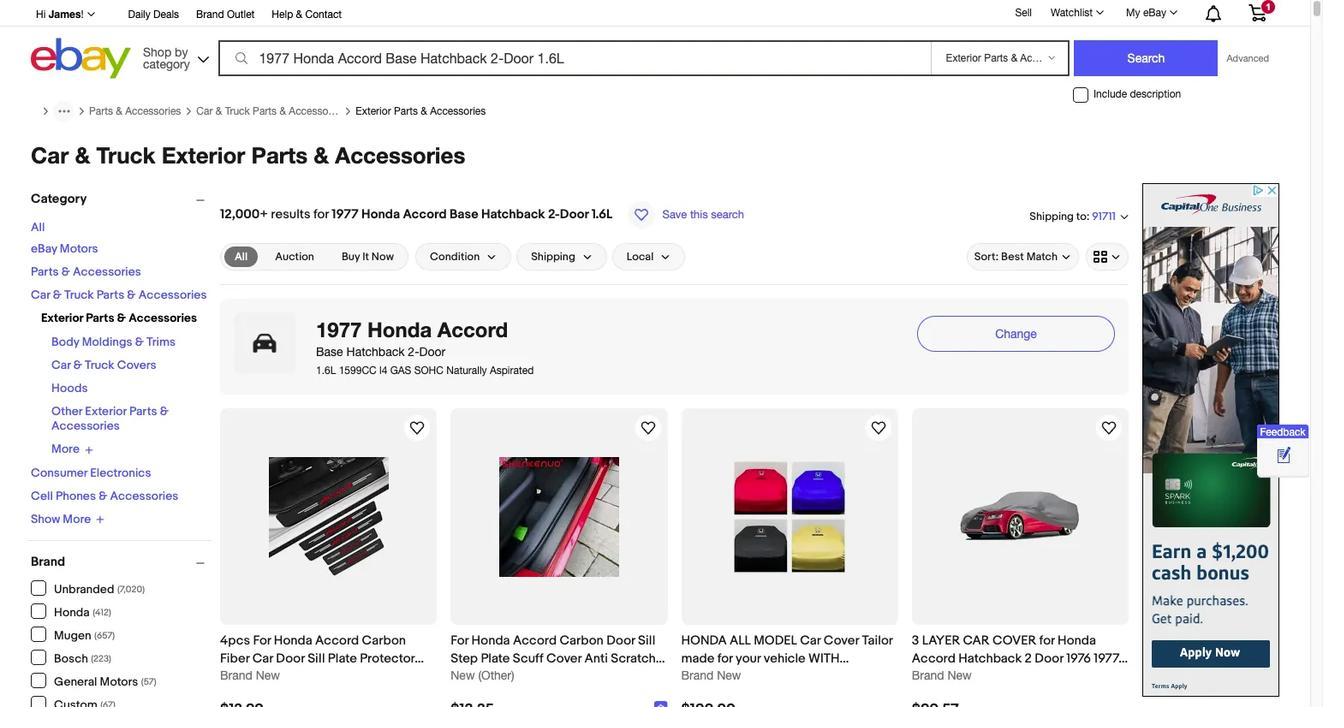 Task type: vqa. For each thing, say whether or not it's contained in the screenshot.
the Feedback on our suggestions on the right bottom
no



Task type: describe. For each thing, give the bounding box(es) containing it.
1988
[[941, 669, 968, 685]]

1977 honda accord main content
[[213, 183, 1136, 707]]

truck up the category dropdown button
[[96, 142, 155, 169]]

1989
[[970, 669, 997, 685]]

3 layer car cover for honda accord hatchback 2 door 1976 1977- 1987 1988 1989 link
[[912, 632, 1129, 685]]

91711
[[1092, 210, 1116, 224]]

door inside 4pcs for honda accord carbon fiber car door sill plate protector cover sticker
[[276, 651, 305, 667]]

3 layer car cover for honda accord hatchback 2 door 1976 1977- 1987 1988 1989 heading
[[912, 633, 1128, 685]]

my ebay
[[1126, 7, 1167, 19]]

1976
[[1066, 651, 1091, 667]]

& inside account navigation
[[296, 9, 302, 21]]

consumer electronics link
[[31, 465, 151, 480]]

search
[[711, 208, 744, 221]]

All selected text field
[[235, 249, 248, 265]]

fiber
[[220, 651, 250, 667]]

plate inside 4pcs for honda accord carbon fiber car door sill plate protector cover sticker
[[328, 651, 357, 667]]

accord inside 3 layer car cover for honda accord hatchback 2 door 1976 1977- 1987 1988 1989
[[912, 651, 956, 667]]

4pcs
[[220, 633, 250, 649]]

description
[[1130, 88, 1181, 100]]

sticker
[[258, 669, 299, 685]]

cover inside "for honda accord carbon door sill step plate scuff cover anti scratch protector"
[[546, 651, 582, 667]]

condition
[[430, 250, 480, 264]]

phones
[[56, 489, 96, 503]]

category
[[143, 57, 190, 71]]

+
[[260, 206, 268, 223]]

shipping for shipping
[[531, 250, 575, 264]]

change
[[995, 327, 1037, 341]]

1599cc
[[339, 365, 377, 377]]

new for accord
[[948, 669, 972, 683]]

bosch (223)
[[54, 651, 111, 666]]

Search for anything text field
[[221, 42, 928, 75]]

honda all model car cover tailor made for your vehicle with logo,indoor link
[[681, 632, 898, 685]]

1
[[1266, 2, 1271, 12]]

0 vertical spatial 1977
[[332, 206, 359, 223]]

2
[[1025, 651, 1032, 667]]

truck inside ebay motors parts & accessories car & truck parts & accessories
[[64, 288, 94, 302]]

honda up mugen
[[54, 605, 90, 620]]

car up car & truck exterior parts & accessories
[[196, 105, 213, 117]]

results
[[271, 206, 311, 223]]

hatchback inside 3 layer car cover for honda accord hatchback 2 door 1976 1977- 1987 1988 1989
[[959, 651, 1022, 667]]

parts & accessories
[[89, 105, 181, 117]]

help & contact link
[[272, 6, 342, 25]]

3 layer car cover for honda accord hatchback 2 door 1976 1977-1987 1988 1989 image
[[960, 477, 1080, 557]]

body moldings & trims link
[[51, 335, 176, 349]]

general
[[54, 674, 97, 689]]

sell link
[[1008, 7, 1040, 19]]

1 vertical spatial exterior parts & accessories
[[41, 311, 197, 325]]

new for made
[[717, 669, 741, 683]]

ebay motors parts & accessories car & truck parts & accessories
[[31, 242, 207, 302]]

0 horizontal spatial for
[[313, 206, 329, 223]]

cover inside 4pcs for honda accord carbon fiber car door sill plate protector cover sticker
[[220, 669, 255, 685]]

buy
[[342, 250, 360, 264]]

watch 3 layer car cover for honda accord hatchback 2 door 1976 1977-1987 1988 1989 image
[[1099, 418, 1119, 439]]

advanced
[[1227, 53, 1269, 63]]

trims
[[146, 335, 176, 349]]

naturally
[[446, 365, 487, 377]]

sort: best match button
[[967, 243, 1079, 271]]

for inside 4pcs for honda accord carbon fiber car door sill plate protector cover sticker
[[253, 633, 271, 649]]

deals
[[153, 9, 179, 21]]

0 vertical spatial more
[[51, 442, 80, 457]]

honda all model car cover tailor made for your vehicle with logo,indoor image
[[730, 457, 850, 577]]

for inside honda all model car cover tailor made for your vehicle with logo,indoor
[[717, 651, 733, 667]]

car & truck parts & accessories
[[196, 105, 345, 117]]

all
[[730, 633, 751, 649]]

shop by category banner
[[27, 0, 1280, 83]]

(57)
[[141, 676, 156, 687]]

condition button
[[415, 243, 511, 271]]

contact
[[305, 9, 342, 21]]

carbon inside "for honda accord carbon door sill step plate scuff cover anti scratch protector"
[[560, 633, 604, 649]]

cell phones & accessories link
[[31, 489, 178, 503]]

electronics
[[90, 465, 151, 480]]

ebay motors link
[[31, 242, 98, 256]]

for honda accord carbon door sill step plate scuff cover anti scratch protector heading
[[451, 633, 665, 685]]

covers
[[117, 358, 156, 373]]

for honda accord carbon door sill step plate scuff cover anti scratch protector
[[451, 633, 656, 685]]

sohc
[[414, 365, 444, 377]]

help & contact
[[272, 9, 342, 21]]

accord inside 4pcs for honda accord carbon fiber car door sill plate protector cover sticker
[[315, 633, 359, 649]]

your
[[736, 651, 761, 667]]

accessories inside body moldings & trims car & truck covers hoods other exterior parts & accessories
[[51, 419, 120, 433]]

hatchback inside the 1977 honda accord base hatchback 2-door 1.6l 1599cc l4 gas sohc naturally aspirated
[[346, 345, 405, 359]]

car
[[963, 633, 990, 649]]

accord inside "for honda accord carbon door sill step plate scuff cover anti scratch protector"
[[513, 633, 557, 649]]

new (other)
[[451, 669, 514, 683]]

buy it now link
[[331, 247, 404, 267]]

for honda accord carbon door sill step plate scuff cover anti scratch protector link
[[451, 632, 668, 685]]

aspirated
[[490, 365, 534, 377]]

4pcs for honda accord carbon fiber car door sill plate protector cover sticker heading
[[220, 633, 424, 685]]

brand button
[[31, 554, 212, 570]]

brand outlet
[[196, 9, 255, 21]]

moldings
[[82, 335, 132, 349]]

car inside body moldings & trims car & truck covers hoods other exterior parts & accessories
[[51, 358, 71, 373]]

0 vertical spatial parts & accessories link
[[89, 105, 181, 117]]

car & truck covers link
[[51, 358, 156, 373]]

car & truck exterior parts & accessories
[[31, 142, 465, 169]]

other
[[51, 404, 82, 419]]

this
[[690, 208, 708, 221]]

honda all model car cover tailor made for your vehicle with logo,indoor heading
[[681, 633, 893, 685]]

consumer
[[31, 465, 87, 480]]

(other)
[[478, 669, 514, 683]]

ebay inside ebay motors parts & accessories car & truck parts & accessories
[[31, 242, 57, 256]]

4pcs for honda accord carbon fiber car door sill plate protector cover sticker link
[[220, 632, 437, 685]]

honda all model car cover tailor made for your vehicle with logo,indoor
[[681, 633, 893, 685]]

1 link
[[1238, 0, 1277, 25]]

1987
[[912, 669, 938, 685]]

show more button
[[31, 512, 105, 527]]

protector inside "for honda accord carbon door sill step plate scuff cover anti scratch protector"
[[451, 669, 506, 685]]

motors for ebay
[[60, 242, 98, 256]]

exterior parts & accessories link
[[356, 105, 486, 117]]

shop by category button
[[135, 38, 212, 75]]

save
[[662, 208, 687, 221]]

watch 4pcs for honda accord carbon fiber car door sill plate protector cover sticker image
[[407, 418, 428, 439]]

exterior inside body moldings & trims car & truck covers hoods other exterior parts & accessories
[[85, 404, 127, 419]]

honda
[[681, 633, 727, 649]]

watchlist
[[1051, 7, 1093, 19]]

mugen (657)
[[54, 628, 115, 643]]

my
[[1126, 7, 1140, 19]]

4pcs for honda accord carbon fiber car door sill plate protector cover sticker image
[[269, 457, 389, 577]]

(223)
[[91, 653, 111, 664]]

honda inside the 1977 honda accord base hatchback 2-door 1.6l 1599cc l4 gas sohc naturally aspirated
[[367, 318, 432, 342]]



Task type: locate. For each thing, give the bounding box(es) containing it.
door right 2
[[1035, 651, 1064, 667]]

1 horizontal spatial protector
[[451, 669, 506, 685]]

1 vertical spatial base
[[316, 345, 343, 359]]

daily deals
[[128, 9, 179, 21]]

0 vertical spatial for
[[313, 206, 329, 223]]

2 brand new from the left
[[681, 669, 741, 683]]

0 horizontal spatial sill
[[308, 651, 325, 667]]

general motors (57)
[[54, 674, 156, 689]]

:
[[1087, 210, 1090, 223]]

2- up gas
[[408, 345, 419, 359]]

1 vertical spatial ebay
[[31, 242, 57, 256]]

1 vertical spatial for
[[1039, 633, 1055, 649]]

1 vertical spatial 1977
[[316, 318, 362, 342]]

1 horizontal spatial sill
[[638, 633, 656, 649]]

2 vertical spatial hatchback
[[959, 651, 1022, 667]]

body moldings & trims car & truck covers hoods other exterior parts & accessories
[[51, 335, 176, 433]]

all inside 1977 honda accord main content
[[235, 250, 248, 264]]

to
[[1076, 210, 1087, 223]]

shipping for shipping to : 91711
[[1030, 210, 1074, 223]]

0 vertical spatial protector
[[360, 651, 415, 667]]

brand for 4pcs for honda accord carbon fiber car door sill plate protector cover sticker
[[220, 669, 253, 683]]

sill inside 4pcs for honda accord carbon fiber car door sill plate protector cover sticker
[[308, 651, 325, 667]]

3 new from the left
[[717, 669, 741, 683]]

motors down (223)
[[100, 674, 138, 689]]

mugen
[[54, 628, 91, 643]]

1 vertical spatial motors
[[100, 674, 138, 689]]

2 horizontal spatial for
[[1039, 633, 1055, 649]]

watch for honda accord carbon door sill step plate scuff cover anti scratch protector image
[[638, 418, 658, 439]]

1 horizontal spatial cover
[[546, 651, 582, 667]]

honda up step
[[472, 633, 510, 649]]

for inside "for honda accord carbon door sill step plate scuff cover anti scratch protector"
[[451, 633, 469, 649]]

other exterior parts & accessories link
[[51, 404, 169, 433]]

& inside the consumer electronics cell phones & accessories
[[99, 489, 107, 503]]

1 horizontal spatial all link
[[224, 247, 258, 267]]

motors down category
[[60, 242, 98, 256]]

shipping
[[1030, 210, 1074, 223], [531, 250, 575, 264]]

2 horizontal spatial cover
[[824, 633, 859, 649]]

door inside the 1977 honda accord base hatchback 2-door 1.6l 1599cc l4 gas sohc naturally aspirated
[[419, 345, 446, 359]]

0 vertical spatial sill
[[638, 633, 656, 649]]

all link down 12,000
[[224, 247, 258, 267]]

cover up with
[[824, 633, 859, 649]]

0 horizontal spatial 1.6l
[[316, 365, 336, 377]]

1 vertical spatial sill
[[308, 651, 325, 667]]

sort: best match
[[974, 250, 1058, 264]]

1 plate from the left
[[328, 651, 357, 667]]

car up with
[[800, 633, 821, 649]]

change button
[[917, 316, 1115, 352]]

12,000
[[220, 206, 260, 223]]

1 vertical spatial hatchback
[[346, 345, 405, 359]]

brand new for made
[[681, 669, 741, 683]]

more
[[51, 442, 80, 457], [63, 512, 91, 527]]

shipping inside dropdown button
[[531, 250, 575, 264]]

1977 inside the 1977 honda accord base hatchback 2-door 1.6l 1599cc l4 gas sohc naturally aspirated
[[316, 318, 362, 342]]

outlet
[[227, 9, 255, 21]]

1 carbon from the left
[[362, 633, 406, 649]]

base up condition dropdown button
[[450, 206, 478, 223]]

accord inside the 1977 honda accord base hatchback 2-door 1.6l 1599cc l4 gas sohc naturally aspirated
[[438, 318, 508, 342]]

cover inside honda all model car cover tailor made for your vehicle with logo,indoor
[[824, 633, 859, 649]]

1 horizontal spatial exterior parts & accessories
[[356, 105, 486, 117]]

2 new from the left
[[451, 669, 475, 683]]

1977
[[332, 206, 359, 223], [316, 318, 362, 342]]

brand for 3 layer car cover for honda accord hatchback 2 door 1976 1977- 1987 1988 1989
[[912, 669, 944, 683]]

james
[[49, 8, 81, 21]]

2 vertical spatial for
[[717, 651, 733, 667]]

hatchback up shipping dropdown button
[[481, 206, 545, 223]]

by
[[175, 45, 188, 59]]

watchlist link
[[1041, 3, 1112, 23]]

2 vertical spatial cover
[[220, 669, 255, 685]]

hoods link
[[51, 381, 88, 396]]

ebay
[[1143, 7, 1167, 19], [31, 242, 57, 256]]

brand down show
[[31, 554, 65, 570]]

1.6l
[[591, 206, 613, 223], [316, 365, 336, 377]]

save this search
[[662, 208, 744, 221]]

category button
[[31, 191, 212, 207]]

more up consumer
[[51, 442, 80, 457]]

door inside "for honda accord carbon door sill step plate scuff cover anti scratch protector"
[[607, 633, 635, 649]]

body
[[51, 335, 79, 349]]

0 vertical spatial motors
[[60, 242, 98, 256]]

honda up gas
[[367, 318, 432, 342]]

brand inside account navigation
[[196, 9, 224, 21]]

advertisement region
[[1143, 183, 1280, 697]]

exterior parts & accessories
[[356, 105, 486, 117], [41, 311, 197, 325]]

hi
[[36, 9, 46, 21]]

layer
[[922, 633, 960, 649]]

vehicle
[[764, 651, 806, 667]]

None submit
[[1074, 40, 1218, 76]]

protector inside 4pcs for honda accord carbon fiber car door sill plate protector cover sticker
[[360, 651, 415, 667]]

protector left step
[[360, 651, 415, 667]]

0 horizontal spatial motors
[[60, 242, 98, 256]]

brand new down the fiber
[[220, 669, 280, 683]]

exterior
[[356, 105, 391, 117], [162, 142, 245, 169], [41, 311, 83, 325], [85, 404, 127, 419]]

brand down made
[[681, 669, 714, 683]]

1 horizontal spatial brand new
[[681, 669, 741, 683]]

0 horizontal spatial 2-
[[408, 345, 419, 359]]

0 vertical spatial ebay
[[1143, 7, 1167, 19]]

3 brand new from the left
[[912, 669, 972, 683]]

daily deals link
[[128, 6, 179, 25]]

ebay inside account navigation
[[1143, 7, 1167, 19]]

1 horizontal spatial for
[[717, 651, 733, 667]]

0 vertical spatial cover
[[824, 633, 859, 649]]

2 for from the left
[[451, 633, 469, 649]]

door up sohc
[[419, 345, 446, 359]]

for honda accord carbon door sill step plate scuff cover anti scratch protector image
[[499, 457, 619, 577]]

shop
[[143, 45, 171, 59]]

car & truck parts & accessories link up body moldings & trims link
[[31, 288, 207, 302]]

shipping button
[[517, 243, 607, 271]]

0 vertical spatial car & truck parts & accessories link
[[196, 105, 345, 117]]

!
[[81, 9, 84, 21]]

all
[[31, 220, 45, 235], [235, 250, 248, 264]]

0 vertical spatial base
[[450, 206, 478, 223]]

2- inside the 1977 honda accord base hatchback 2-door 1.6l 1599cc l4 gas sohc naturally aspirated
[[408, 345, 419, 359]]

truck down ebay motors link
[[64, 288, 94, 302]]

motors for general
[[100, 674, 138, 689]]

1 horizontal spatial motors
[[100, 674, 138, 689]]

1 horizontal spatial ebay
[[1143, 7, 1167, 19]]

ebay down category
[[31, 242, 57, 256]]

more down phones at the bottom of page
[[63, 512, 91, 527]]

carbon inside 4pcs for honda accord carbon fiber car door sill plate protector cover sticker
[[362, 633, 406, 649]]

1 horizontal spatial 2-
[[548, 206, 560, 223]]

motors inside ebay motors parts & accessories car & truck parts & accessories
[[60, 242, 98, 256]]

1 horizontal spatial 1.6l
[[591, 206, 613, 223]]

4 new from the left
[[948, 669, 972, 683]]

none submit inside shop by category banner
[[1074, 40, 1218, 76]]

1 vertical spatial more
[[63, 512, 91, 527]]

car up category
[[31, 142, 69, 169]]

shipping inside shipping to : 91711
[[1030, 210, 1074, 223]]

0 horizontal spatial ebay
[[31, 242, 57, 256]]

0 horizontal spatial plate
[[328, 651, 357, 667]]

base
[[450, 206, 478, 223], [316, 345, 343, 359]]

0 horizontal spatial protector
[[360, 651, 415, 667]]

cell
[[31, 489, 53, 503]]

truck down moldings on the left top of the page
[[85, 358, 114, 373]]

(7,020)
[[117, 584, 145, 595]]

car inside ebay motors parts & accessories car & truck parts & accessories
[[31, 288, 50, 302]]

1 vertical spatial all
[[235, 250, 248, 264]]

car down body
[[51, 358, 71, 373]]

0 horizontal spatial carbon
[[362, 633, 406, 649]]

for
[[253, 633, 271, 649], [451, 633, 469, 649]]

cover down the fiber
[[220, 669, 255, 685]]

0 vertical spatial 2-
[[548, 206, 560, 223]]

1 horizontal spatial carbon
[[560, 633, 604, 649]]

1 brand new from the left
[[220, 669, 280, 683]]

1977 honda accord base hatchback 2-door 1.6l 1599cc l4 gas sohc naturally aspirated
[[316, 318, 534, 377]]

brand left the outlet
[[196, 9, 224, 21]]

truck up car & truck exterior parts & accessories
[[225, 105, 250, 117]]

tailor
[[862, 633, 893, 649]]

honda inside 3 layer car cover for honda accord hatchback 2 door 1976 1977- 1987 1988 1989
[[1058, 633, 1096, 649]]

car down ebay motors link
[[31, 288, 50, 302]]

local button
[[612, 243, 685, 271]]

hatchback up the l4
[[346, 345, 405, 359]]

new for car
[[256, 669, 280, 683]]

car up sticker
[[252, 651, 273, 667]]

sill up scratch
[[638, 633, 656, 649]]

sill right the fiber
[[308, 651, 325, 667]]

honda up 1976
[[1058, 633, 1096, 649]]

1.6l up shipping dropdown button
[[591, 206, 613, 223]]

1 vertical spatial protector
[[451, 669, 506, 685]]

truck inside body moldings & trims car & truck covers hoods other exterior parts & accessories
[[85, 358, 114, 373]]

1 vertical spatial 1.6l
[[316, 365, 336, 377]]

brand new for car
[[220, 669, 280, 683]]

hi james !
[[36, 8, 84, 21]]

0 horizontal spatial all
[[31, 220, 45, 235]]

for right the results
[[313, 206, 329, 223]]

1977 up 1599cc
[[316, 318, 362, 342]]

1 horizontal spatial hatchback
[[481, 206, 545, 223]]

1 vertical spatial shipping
[[531, 250, 575, 264]]

parts & accessories link down ebay motors link
[[31, 265, 141, 279]]

sell
[[1015, 7, 1032, 19]]

honda
[[361, 206, 400, 223], [367, 318, 432, 342], [54, 605, 90, 620], [274, 633, 312, 649], [472, 633, 510, 649], [1058, 633, 1096, 649]]

brand
[[196, 9, 224, 21], [31, 554, 65, 570], [220, 669, 253, 683], [681, 669, 714, 683], [912, 669, 944, 683]]

watch honda all model car cover tailor made for your vehicle with logo,indoor image
[[868, 418, 889, 439]]

honda inside 4pcs for honda accord carbon fiber car door sill plate protector cover sticker
[[274, 633, 312, 649]]

&
[[296, 9, 302, 21], [116, 105, 122, 117], [216, 105, 222, 117], [280, 105, 286, 117], [421, 105, 427, 117], [75, 142, 90, 169], [314, 142, 329, 169], [61, 265, 70, 279], [53, 288, 62, 302], [127, 288, 136, 302], [117, 311, 126, 325], [135, 335, 144, 349], [73, 358, 82, 373], [160, 404, 169, 419], [99, 489, 107, 503]]

buy it now
[[342, 250, 394, 264]]

1 vertical spatial 2-
[[408, 345, 419, 359]]

parts inside body moldings & trims car & truck covers hoods other exterior parts & accessories
[[129, 404, 157, 419]]

1 vertical spatial parts & accessories link
[[31, 265, 141, 279]]

base inside the 1977 honda accord base hatchback 2-door 1.6l 1599cc l4 gas sohc naturally aspirated
[[316, 345, 343, 359]]

door inside 3 layer car cover for honda accord hatchback 2 door 1976 1977- 1987 1988 1989
[[1035, 651, 1064, 667]]

plate inside "for honda accord carbon door sill step plate scuff cover anti scratch protector"
[[481, 651, 510, 667]]

1 vertical spatial cover
[[546, 651, 582, 667]]

for inside 3 layer car cover for honda accord hatchback 2 door 1976 1977- 1987 1988 1989
[[1039, 633, 1055, 649]]

brand down the 3
[[912, 669, 944, 683]]

listing options selector. gallery view selected. image
[[1094, 250, 1121, 264]]

0 horizontal spatial cover
[[220, 669, 255, 685]]

it
[[362, 250, 369, 264]]

motors
[[60, 242, 98, 256], [100, 674, 138, 689]]

door up sticker
[[276, 651, 305, 667]]

all link up ebay motors link
[[31, 220, 45, 235]]

car & truck parts & accessories link up car & truck exterior parts & accessories
[[196, 105, 345, 117]]

car inside 4pcs for honda accord carbon fiber car door sill plate protector cover sticker
[[252, 651, 273, 667]]

for up step
[[451, 633, 469, 649]]

0 vertical spatial exterior parts & accessories
[[356, 105, 486, 117]]

door up scratch
[[607, 633, 635, 649]]

brand down the fiber
[[220, 669, 253, 683]]

0 horizontal spatial brand new
[[220, 669, 280, 683]]

cover left anti
[[546, 651, 582, 667]]

more button
[[51, 442, 93, 457]]

1977-
[[1094, 651, 1124, 667]]

3
[[912, 633, 919, 649]]

2 plate from the left
[[481, 651, 510, 667]]

hoods
[[51, 381, 88, 396]]

1 vertical spatial car & truck parts & accessories link
[[31, 288, 207, 302]]

1 horizontal spatial all
[[235, 250, 248, 264]]

1 horizontal spatial for
[[451, 633, 469, 649]]

1 vertical spatial all link
[[224, 247, 258, 267]]

0 vertical spatial all link
[[31, 220, 45, 235]]

(657)
[[94, 630, 115, 641]]

car inside honda all model car cover tailor made for your vehicle with logo,indoor
[[800, 633, 821, 649]]

l4
[[379, 365, 387, 377]]

base up 1599cc
[[316, 345, 343, 359]]

0 horizontal spatial exterior parts & accessories
[[41, 311, 197, 325]]

1977 up buy
[[332, 206, 359, 223]]

shipping to : 91711
[[1030, 210, 1116, 224]]

2- up shipping dropdown button
[[548, 206, 560, 223]]

2 carbon from the left
[[560, 633, 604, 649]]

0 horizontal spatial shipping
[[531, 250, 575, 264]]

0 vertical spatial 1.6l
[[591, 206, 613, 223]]

feedback
[[1260, 426, 1306, 438]]

hatchback up 1989
[[959, 651, 1022, 667]]

brand new down layer
[[912, 669, 972, 683]]

advanced link
[[1218, 41, 1278, 75]]

match
[[1027, 250, 1058, 264]]

2-
[[548, 206, 560, 223], [408, 345, 419, 359]]

1.6l inside the 1977 honda accord base hatchback 2-door 1.6l 1599cc l4 gas sohc naturally aspirated
[[316, 365, 336, 377]]

auction link
[[265, 247, 325, 267]]

show
[[31, 512, 60, 527]]

brand new down made
[[681, 669, 741, 683]]

0 vertical spatial all
[[31, 220, 45, 235]]

2 horizontal spatial brand new
[[912, 669, 972, 683]]

all link inside 1977 honda accord main content
[[224, 247, 258, 267]]

door up shipping dropdown button
[[560, 206, 589, 223]]

1 horizontal spatial shipping
[[1030, 210, 1074, 223]]

0 vertical spatial shipping
[[1030, 210, 1074, 223]]

account navigation
[[27, 0, 1280, 27]]

brand for honda all model car cover tailor made for your vehicle with logo,indoor
[[681, 669, 714, 683]]

0 vertical spatial hatchback
[[481, 206, 545, 223]]

parts & accessories link down category
[[89, 105, 181, 117]]

honda up now
[[361, 206, 400, 223]]

1 horizontal spatial base
[[450, 206, 478, 223]]

carbon
[[362, 633, 406, 649], [560, 633, 604, 649]]

all up ebay motors link
[[31, 220, 45, 235]]

for right cover
[[1039, 633, 1055, 649]]

my ebay link
[[1117, 3, 1185, 23]]

protector down step
[[451, 669, 506, 685]]

12,000 + results for 1977 honda accord base hatchback 2-door 1.6l
[[220, 206, 613, 223]]

for up logo,indoor
[[717, 651, 733, 667]]

car & truck parts & accessories link
[[196, 105, 345, 117], [31, 288, 207, 302]]

for right 4pcs
[[253, 633, 271, 649]]

ebay right my
[[1143, 7, 1167, 19]]

2 horizontal spatial hatchback
[[959, 651, 1022, 667]]

sill inside "for honda accord carbon door sill step plate scuff cover anti scratch protector"
[[638, 633, 656, 649]]

honda up sticker
[[274, 633, 312, 649]]

0 horizontal spatial base
[[316, 345, 343, 359]]

3 layer car cover for honda accord hatchback 2 door 1976 1977- 1987 1988 1989
[[912, 633, 1124, 685]]

brand outlet link
[[196, 6, 255, 25]]

gas
[[390, 365, 411, 377]]

0 horizontal spatial hatchback
[[346, 345, 405, 359]]

new
[[256, 669, 280, 683], [451, 669, 475, 683], [717, 669, 741, 683], [948, 669, 972, 683]]

unbranded (7,020)
[[54, 582, 145, 597]]

1 new from the left
[[256, 669, 280, 683]]

0 horizontal spatial for
[[253, 633, 271, 649]]

1.6l left 1599cc
[[316, 365, 336, 377]]

honda inside "for honda accord carbon door sill step plate scuff cover anti scratch protector"
[[472, 633, 510, 649]]

0 horizontal spatial all link
[[31, 220, 45, 235]]

1 horizontal spatial plate
[[481, 651, 510, 667]]

all down 12,000
[[235, 250, 248, 264]]

brand new for accord
[[912, 669, 972, 683]]

accessories inside the consumer electronics cell phones & accessories
[[110, 489, 178, 503]]

1 for from the left
[[253, 633, 271, 649]]

honda (412)
[[54, 605, 111, 620]]



